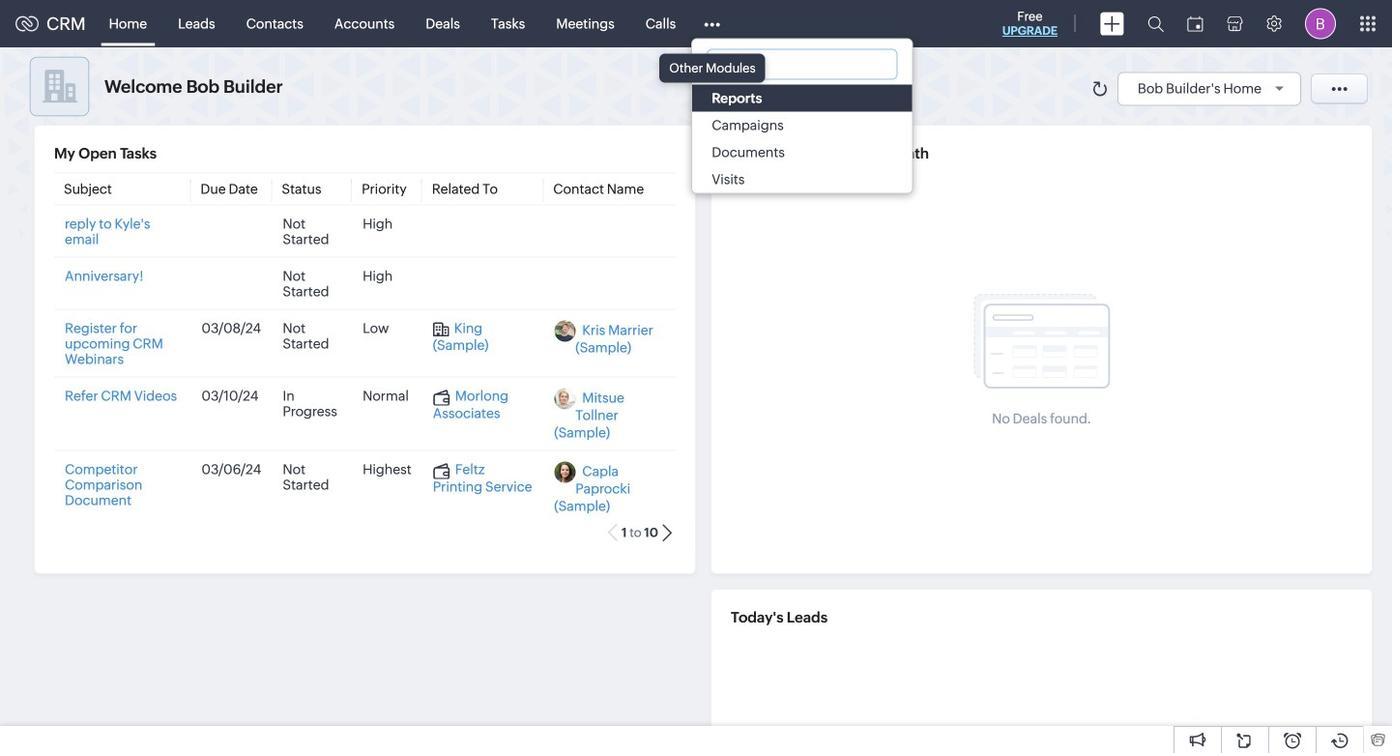 Task type: describe. For each thing, give the bounding box(es) containing it.
Search Modules text field
[[708, 50, 897, 79]]

profile image
[[1305, 8, 1336, 39]]

logo image
[[15, 16, 39, 31]]

profile element
[[1294, 0, 1348, 47]]



Task type: locate. For each thing, give the bounding box(es) containing it.
search element
[[1136, 0, 1176, 47]]

create menu element
[[1089, 0, 1136, 47]]

reports option
[[693, 85, 913, 112]]

search image
[[1148, 15, 1164, 32]]

calendar image
[[1187, 16, 1204, 31]]

list box
[[693, 85, 913, 193]]

Other Modules field
[[692, 8, 733, 39]]

create menu image
[[1100, 12, 1125, 35]]



Task type: vqa. For each thing, say whether or not it's contained in the screenshot.
'logo'
yes



